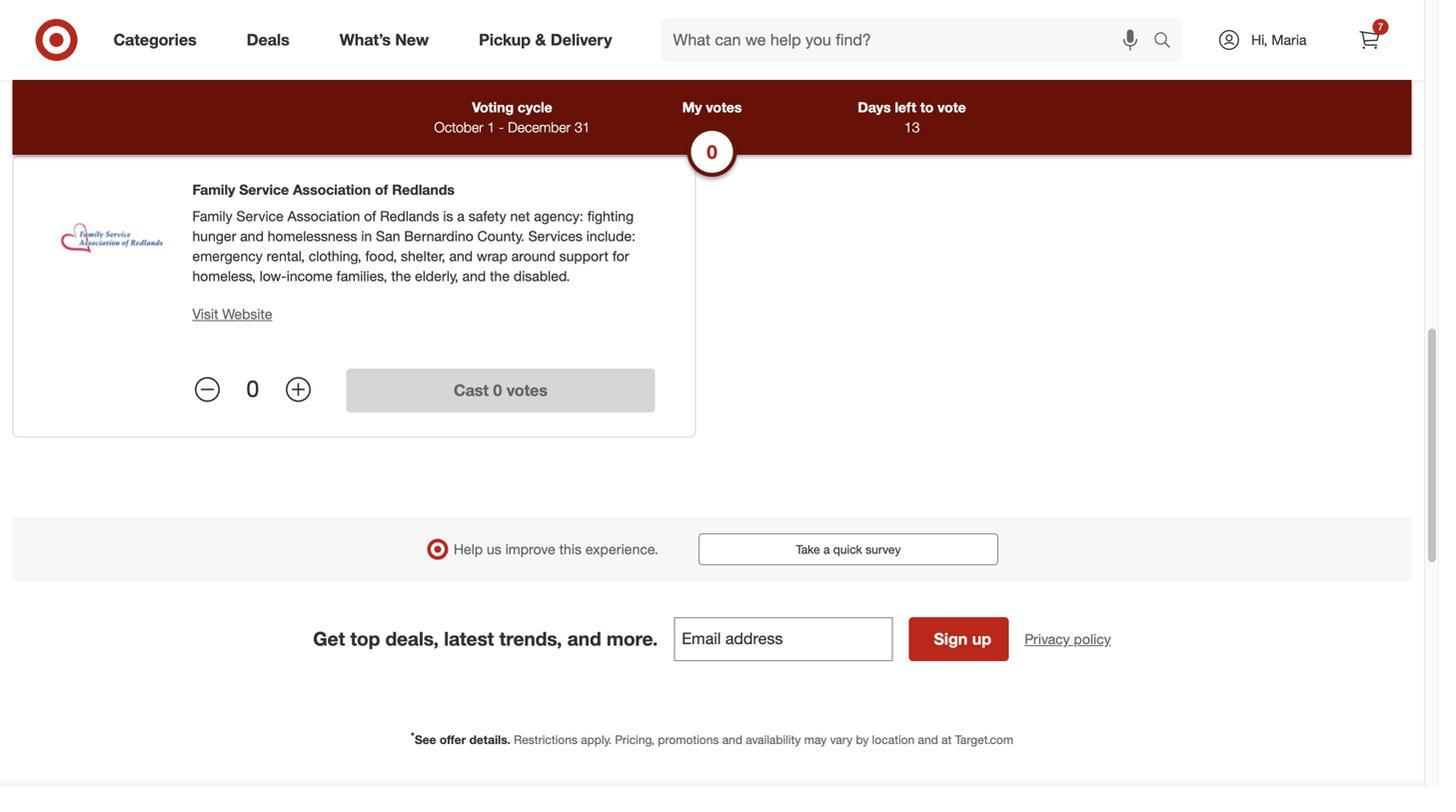 Task type: locate. For each thing, give the bounding box(es) containing it.
agency:
[[534, 207, 584, 225]]

and left availability
[[723, 733, 743, 748]]

vary
[[830, 733, 853, 748]]

service up rental,
[[236, 207, 284, 225]]

up
[[973, 630, 992, 649]]

7
[[1378, 20, 1384, 33]]

visit website link down homeless,
[[192, 305, 273, 323]]

wrap
[[477, 247, 508, 265]]

bernardino
[[404, 227, 474, 245]]

hi, maria
[[1252, 31, 1307, 48]]

apply.
[[581, 733, 612, 748]]

what's
[[340, 30, 391, 50]]

1 vertical spatial a
[[824, 542, 830, 557]]

1 horizontal spatial the
[[490, 267, 510, 285]]

get
[[313, 628, 345, 651]]

visit down homeless,
[[192, 305, 218, 323]]

quick
[[834, 542, 863, 557]]

policy
[[1074, 631, 1111, 648]]

1 vertical spatial service
[[236, 207, 284, 225]]

visit for rightmost visit website link
[[908, 15, 934, 33]]

categories link
[[96, 18, 222, 62]]

0 vertical spatial a
[[457, 207, 465, 225]]

and down the bernardino
[[449, 247, 473, 265]]

of
[[375, 181, 388, 198], [364, 207, 376, 225]]

0 horizontal spatial the
[[391, 267, 411, 285]]

and left the more.
[[568, 628, 602, 651]]

and up emergency
[[240, 227, 264, 245]]

2 family from the top
[[192, 207, 233, 225]]

take a quick survey button
[[699, 534, 999, 566]]

experience.
[[586, 541, 659, 558]]

help
[[454, 541, 483, 558]]

visit left deals
[[192, 15, 218, 33]]

a inside button
[[824, 542, 830, 557]]

see
[[415, 733, 436, 748]]

get top deals, latest trends, and more.
[[313, 628, 658, 651]]

vote
[[938, 98, 966, 116]]

0 vertical spatial family
[[192, 181, 235, 198]]

cycle
[[518, 98, 552, 116]]

1 vertical spatial redlands
[[380, 207, 439, 225]]

1 the from the left
[[391, 267, 411, 285]]

promotions
[[658, 733, 719, 748]]

the
[[391, 267, 411, 285], [490, 267, 510, 285]]

emergency
[[192, 247, 263, 265]]

visit for bottom visit website link
[[192, 305, 218, 323]]

service
[[239, 181, 289, 198], [236, 207, 284, 225]]

food,
[[365, 247, 397, 265]]

visit website link
[[908, 15, 988, 33], [192, 305, 273, 323]]

of up the san
[[375, 181, 388, 198]]

income
[[287, 267, 333, 285]]

cast
[[454, 75, 489, 94], [1170, 75, 1205, 94], [454, 381, 489, 400]]

target.com
[[955, 733, 1014, 748]]

left
[[895, 98, 917, 116]]

top
[[350, 628, 380, 651]]

1 vertical spatial visit website link
[[192, 305, 273, 323]]

redlands up the san
[[380, 207, 439, 225]]

website down homeless,
[[222, 305, 273, 323]]

in
[[361, 227, 372, 245]]

restrictions
[[514, 733, 578, 748]]

cast 0 votes
[[454, 75, 548, 94], [1170, 75, 1264, 94], [454, 381, 548, 400]]

0 horizontal spatial visit website link
[[192, 305, 273, 323]]

service up homelessness
[[239, 181, 289, 198]]

a
[[457, 207, 465, 225], [824, 542, 830, 557]]

a right take
[[824, 542, 830, 557]]

family
[[192, 181, 235, 198], [192, 207, 233, 225]]

sign
[[934, 630, 968, 649]]

redlands up is
[[392, 181, 455, 198]]

a right is
[[457, 207, 465, 225]]

sign up button
[[909, 618, 1009, 662]]

13
[[904, 118, 920, 136]]

my
[[682, 98, 702, 116]]

website
[[222, 15, 273, 33], [938, 15, 988, 33], [222, 305, 273, 323]]

pickup
[[479, 30, 531, 50]]

visit up to
[[908, 15, 934, 33]]

visit website link up vote
[[908, 15, 988, 33]]

1 vertical spatial family
[[192, 207, 233, 225]]

availability
[[746, 733, 801, 748]]

0 vertical spatial visit website link
[[908, 15, 988, 33]]

1 horizontal spatial visit website link
[[908, 15, 988, 33]]

what's new link
[[323, 18, 454, 62]]

1 vertical spatial association
[[288, 207, 360, 225]]

and down wrap
[[463, 267, 486, 285]]

0 horizontal spatial a
[[457, 207, 465, 225]]

of up in
[[364, 207, 376, 225]]

trends,
[[500, 628, 562, 651]]

visit website for rightmost visit website link
[[908, 15, 988, 33]]

shelter,
[[401, 247, 446, 265]]

details.
[[470, 733, 511, 748]]

2 the from the left
[[490, 267, 510, 285]]

association
[[293, 181, 371, 198], [288, 207, 360, 225]]

clothing,
[[309, 247, 362, 265]]

and
[[240, 227, 264, 245], [449, 247, 473, 265], [463, 267, 486, 285], [568, 628, 602, 651], [723, 733, 743, 748], [918, 733, 939, 748]]

the down wrap
[[490, 267, 510, 285]]

visit
[[192, 15, 218, 33], [908, 15, 934, 33], [192, 305, 218, 323]]

the down "food," at left top
[[391, 267, 411, 285]]

maria
[[1272, 31, 1307, 48]]

safety
[[469, 207, 506, 225]]

1 family from the top
[[192, 181, 235, 198]]

take a quick survey
[[796, 542, 901, 557]]

families,
[[337, 267, 387, 285]]

privacy policy link
[[1025, 630, 1111, 650]]

None text field
[[674, 618, 893, 662]]

net
[[510, 207, 530, 225]]

is
[[443, 207, 453, 225]]

1 horizontal spatial a
[[824, 542, 830, 557]]

search
[[1145, 32, 1193, 52]]

votes
[[507, 75, 548, 94], [1223, 75, 1264, 94], [706, 98, 742, 116], [507, 381, 548, 400]]

0
[[246, 69, 259, 97], [962, 69, 975, 97], [493, 75, 502, 94], [1209, 75, 1218, 94], [707, 140, 718, 163], [246, 375, 259, 403], [493, 381, 502, 400]]



Task type: vqa. For each thing, say whether or not it's contained in the screenshot.
the About in About Target link
no



Task type: describe. For each thing, give the bounding box(es) containing it.
0 vertical spatial of
[[375, 181, 388, 198]]

for
[[613, 247, 629, 265]]

website up vote
[[938, 15, 988, 33]]

a inside family service association of redlands family service association of redlands is a safety net agency: fighting hunger and homelessness in san bernardino county. services include: emergency rental, clothing, food, shelter, and wrap around support for homeless, low-income families, the elderly, and the disabled.
[[457, 207, 465, 225]]

by
[[856, 733, 869, 748]]

services
[[528, 227, 583, 245]]

take
[[796, 542, 820, 557]]

around
[[512, 247, 556, 265]]

voting cycle october 1 - december 31
[[434, 98, 590, 136]]

pickup & delivery
[[479, 30, 612, 50]]

support
[[560, 247, 609, 265]]

latest
[[444, 628, 494, 651]]

* see offer details. restrictions apply. pricing, promotions and availability may vary by location and at target.com
[[411, 730, 1014, 748]]

visit website for bottom visit website link
[[192, 305, 273, 323]]

1 vertical spatial of
[[364, 207, 376, 225]]

at
[[942, 733, 952, 748]]

and left 'at'
[[918, 733, 939, 748]]

privacy
[[1025, 631, 1070, 648]]

my votes
[[682, 98, 742, 116]]

survey
[[866, 542, 901, 557]]

family service association of redlands family service association of redlands is a safety net agency: fighting hunger and homelessness in san bernardino county. services include: emergency rental, clothing, food, shelter, and wrap around support for homeless, low-income families, the elderly, and the disabled.
[[192, 181, 636, 285]]

county.
[[478, 227, 525, 245]]

-
[[499, 118, 504, 136]]

1
[[487, 118, 495, 136]]

low-
[[260, 267, 287, 285]]

categories
[[113, 30, 197, 50]]

october
[[434, 118, 484, 136]]

new
[[395, 30, 429, 50]]

7 link
[[1348, 18, 1392, 62]]

&
[[535, 30, 546, 50]]

help us improve this experience.
[[454, 541, 659, 558]]

include:
[[587, 227, 636, 245]]

0 vertical spatial redlands
[[392, 181, 455, 198]]

improve
[[506, 541, 556, 558]]

location
[[872, 733, 915, 748]]

us
[[487, 541, 502, 558]]

privacy policy
[[1025, 631, 1111, 648]]

what's new
[[340, 30, 429, 50]]

days
[[858, 98, 891, 116]]

this
[[560, 541, 582, 558]]

31
[[575, 118, 590, 136]]

delivery
[[551, 30, 612, 50]]

pricing,
[[615, 733, 655, 748]]

rental,
[[267, 247, 305, 265]]

days left to vote 13
[[858, 98, 966, 136]]

disabled.
[[514, 267, 570, 285]]

to
[[921, 98, 934, 116]]

What can we help you find? suggestions appear below search field
[[661, 18, 1159, 62]]

voting
[[472, 98, 514, 116]]

fighting
[[588, 207, 634, 225]]

elderly,
[[415, 267, 459, 285]]

december
[[508, 118, 571, 136]]

san
[[376, 227, 400, 245]]

sign up
[[934, 630, 992, 649]]

may
[[805, 733, 827, 748]]

offer
[[440, 733, 466, 748]]

deals
[[247, 30, 290, 50]]

search button
[[1145, 18, 1193, 66]]

homeless,
[[192, 267, 256, 285]]

0 vertical spatial association
[[293, 181, 371, 198]]

0 vertical spatial service
[[239, 181, 289, 198]]

*
[[411, 730, 415, 743]]

deals,
[[386, 628, 439, 651]]

more.
[[607, 628, 658, 651]]

website right categories link
[[222, 15, 273, 33]]

deals link
[[230, 18, 315, 62]]

hunger
[[192, 227, 236, 245]]

hi,
[[1252, 31, 1268, 48]]

homelessness
[[268, 227, 357, 245]]



